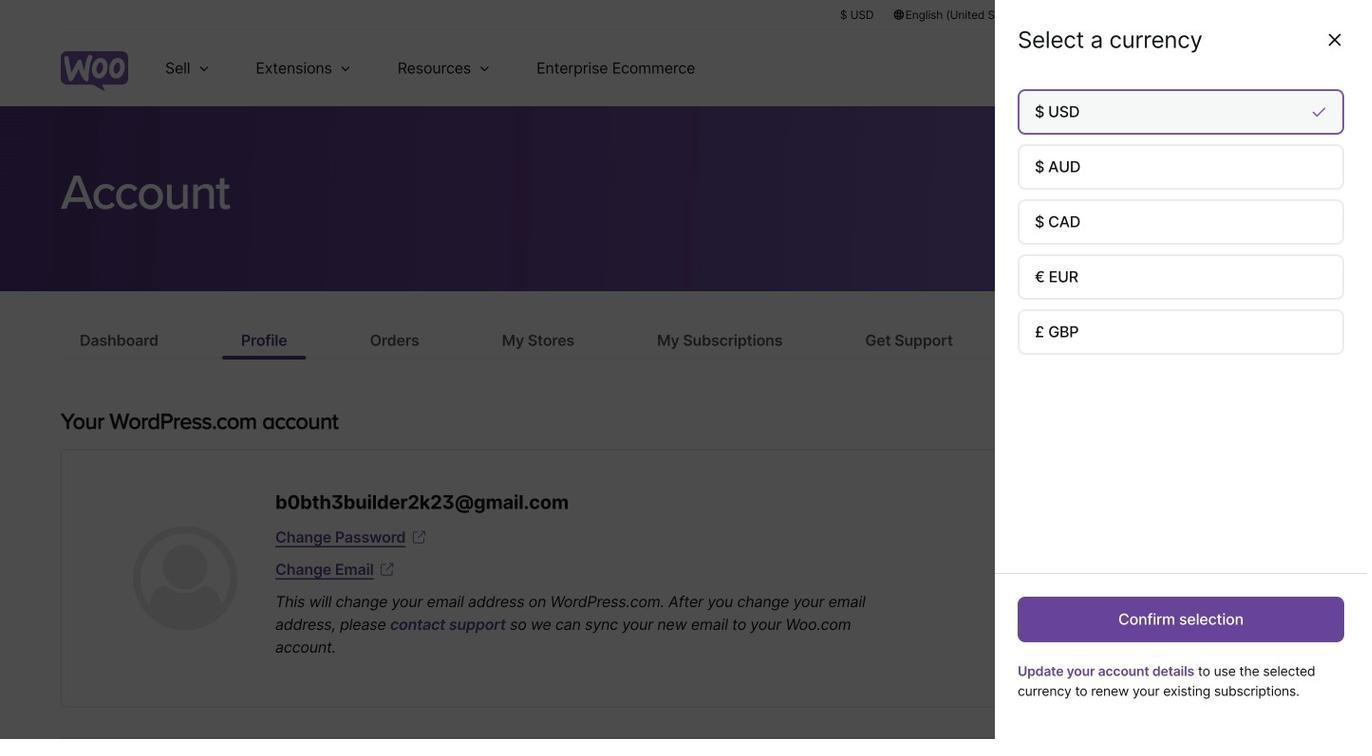 Task type: locate. For each thing, give the bounding box(es) containing it.
1 vertical spatial external link image
[[378, 560, 397, 579]]

close selector image
[[1325, 30, 1344, 49]]

gravatar image image
[[133, 526, 237, 631]]

0 horizontal spatial external link image
[[378, 560, 397, 579]]

0 vertical spatial external link image
[[410, 528, 429, 547]]

open account menu image
[[1276, 53, 1306, 84]]

external link image
[[410, 528, 429, 547], [378, 560, 397, 579]]

1 horizontal spatial external link image
[[410, 528, 429, 547]]



Task type: describe. For each thing, give the bounding box(es) containing it.
service navigation menu element
[[1140, 38, 1306, 99]]

search image
[[1174, 53, 1205, 84]]



